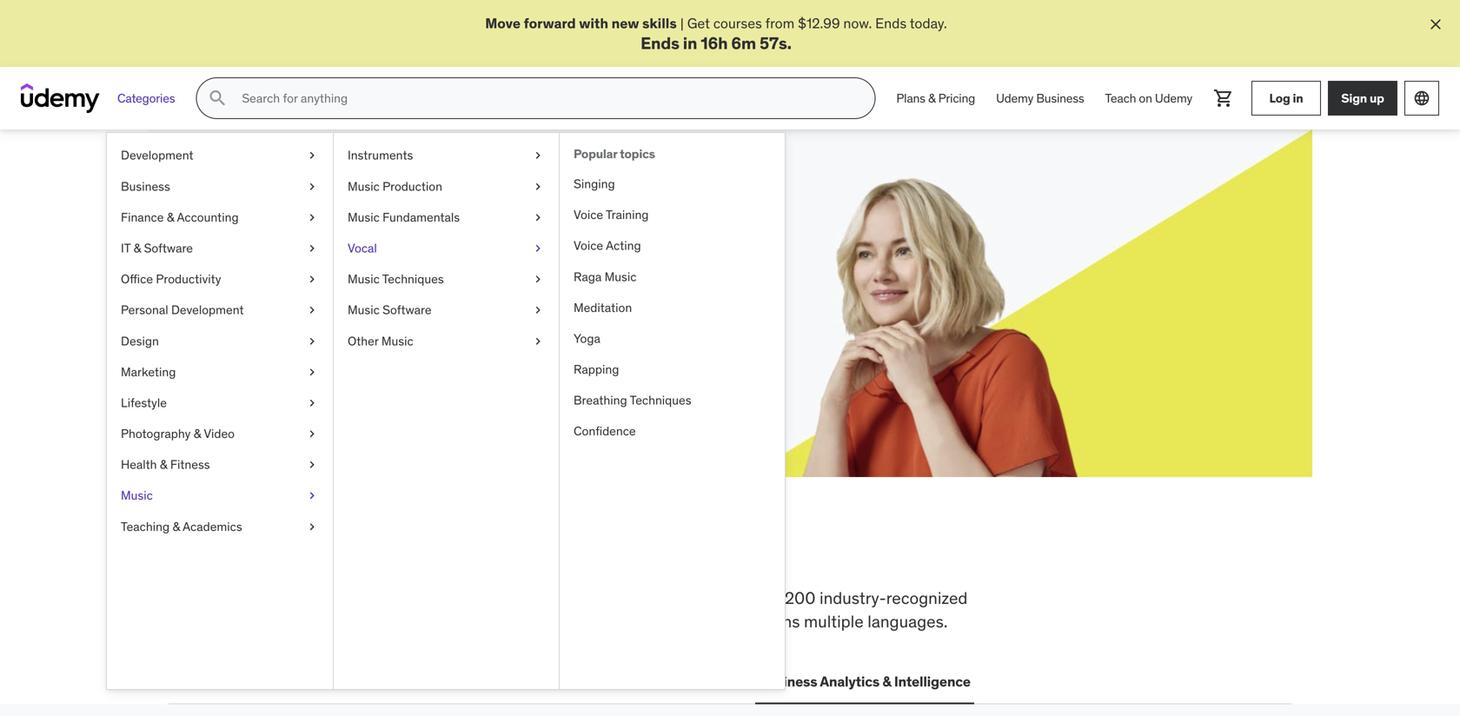 Task type: locate. For each thing, give the bounding box(es) containing it.
music down acting
[[605, 269, 637, 284]]

1 horizontal spatial with
[[579, 14, 608, 32]]

it left certifications
[[312, 673, 324, 690]]

analytics
[[820, 673, 880, 690]]

0 horizontal spatial techniques
[[382, 271, 444, 287]]

music for music
[[121, 488, 153, 503]]

xsmall image inside the teaching & academics link
[[305, 518, 319, 535]]

& up office
[[133, 240, 141, 256]]

business up the finance on the top of the page
[[121, 178, 170, 194]]

rounded
[[465, 611, 526, 632]]

0 vertical spatial development
[[121, 147, 193, 163]]

singing
[[574, 176, 615, 192]]

xsmall image
[[305, 147, 319, 164], [531, 147, 545, 164], [531, 178, 545, 195], [305, 209, 319, 226], [531, 209, 545, 226], [305, 240, 319, 257], [305, 271, 319, 288], [305, 302, 319, 319], [531, 302, 545, 319], [305, 395, 319, 412], [305, 487, 319, 504]]

business left teach
[[1036, 90, 1084, 106]]

your up "a"
[[360, 205, 423, 241]]

voice training link
[[560, 200, 785, 230]]

communication
[[635, 673, 738, 690]]

multiple
[[804, 611, 864, 632]]

1 horizontal spatial udemy
[[1155, 90, 1192, 106]]

little
[[493, 248, 521, 266]]

sign up
[[1341, 90, 1384, 106]]

0 vertical spatial your
[[360, 205, 423, 241]]

0 vertical spatial software
[[144, 240, 193, 256]]

confidence link
[[560, 416, 785, 447]]

2 horizontal spatial in
[[1293, 90, 1303, 106]]

1 vertical spatial it
[[312, 673, 324, 690]]

1 horizontal spatial today.
[[910, 14, 947, 32]]

technical
[[431, 588, 498, 609]]

xsmall image inside 'office productivity' link
[[305, 271, 319, 288]]

xsmall image inside photography & video link
[[305, 425, 319, 443]]

health & fitness
[[121, 457, 210, 472]]

music inside vocal element
[[605, 269, 637, 284]]

& for software
[[133, 240, 141, 256]]

design link
[[107, 326, 333, 357]]

xsmall image for photography & video
[[305, 425, 319, 443]]

0 vertical spatial for
[[314, 205, 355, 241]]

& left 'video'
[[194, 426, 201, 442]]

breathing
[[574, 393, 627, 408]]

for inside covering critical workplace skills to technical topics, including prep content for over 200 industry-recognized certifications, our catalog supports well-rounded professional development and spans multiple languages.
[[725, 588, 745, 609]]

music down music software
[[381, 333, 413, 349]]

1 vertical spatial in
[[1293, 90, 1303, 106]]

2 horizontal spatial for
[[725, 588, 745, 609]]

xsmall image inside music link
[[305, 487, 319, 504]]

choose a language image
[[1413, 90, 1431, 107]]

xsmall image inside finance & accounting link
[[305, 209, 319, 226]]

your up sale
[[281, 248, 308, 266]]

skills up supports
[[372, 588, 409, 609]]

skills up workplace
[[288, 530, 382, 576]]

voice for voice training
[[574, 207, 603, 223]]

xsmall image for health & fitness
[[305, 456, 319, 473]]

voice down singing
[[574, 207, 603, 223]]

voice up raga
[[574, 238, 603, 254]]

your
[[360, 205, 423, 241], [281, 248, 308, 266]]

fitness
[[170, 457, 210, 472]]

& inside finance & accounting link
[[167, 209, 174, 225]]

popular topics
[[574, 146, 655, 162]]

leadership
[[436, 673, 508, 690]]

0 horizontal spatial ends
[[641, 33, 679, 53]]

xsmall image inside the 'music techniques' link
[[531, 271, 545, 288]]

ends
[[310, 268, 340, 286]]

& right analytics
[[883, 673, 891, 690]]

1 horizontal spatial business
[[759, 673, 817, 690]]

0 horizontal spatial business
[[121, 178, 170, 194]]

development for personal
[[171, 302, 244, 318]]

xsmall image inside the development link
[[305, 147, 319, 164]]

xsmall image inside business link
[[305, 178, 319, 195]]

0 vertical spatial skills
[[642, 14, 677, 32]]

data
[[529, 673, 559, 690]]

xsmall image
[[305, 178, 319, 195], [531, 240, 545, 257], [531, 271, 545, 288], [305, 333, 319, 350], [531, 333, 545, 350], [305, 364, 319, 381], [305, 425, 319, 443], [305, 456, 319, 473], [305, 518, 319, 535]]

other music link
[[334, 326, 559, 357]]

teach
[[1105, 90, 1136, 106]]

1 horizontal spatial in
[[683, 33, 697, 53]]

skills inside move forward with new skills | get courses from $12.99 now. ends today. ends in 16h 6m 57s .
[[642, 14, 677, 32]]

categories
[[117, 90, 175, 106]]

spans
[[756, 611, 800, 632]]

as
[[476, 248, 490, 266], [524, 248, 538, 266]]

shopping cart with 0 items image
[[1213, 88, 1234, 109]]

music for music techniques
[[348, 271, 380, 287]]

1 vertical spatial development
[[171, 302, 244, 318]]

0 horizontal spatial your
[[281, 248, 308, 266]]

lifestyle link
[[107, 388, 333, 419]]

1 vertical spatial business
[[121, 178, 170, 194]]

& right health
[[160, 457, 167, 472]]

1 udemy from the left
[[996, 90, 1034, 106]]

1 as from the left
[[476, 248, 490, 266]]

it up office
[[121, 240, 131, 256]]

log
[[1269, 90, 1290, 106]]

techniques for music techniques
[[382, 271, 444, 287]]

our
[[273, 611, 297, 632]]

music for music fundamentals
[[348, 209, 380, 225]]

for for workplace
[[725, 588, 745, 609]]

in down | at the left top of the page
[[683, 33, 697, 53]]

xsmall image for design
[[305, 333, 319, 350]]

xsmall image for business
[[305, 178, 319, 195]]

software up office productivity
[[144, 240, 193, 256]]

& right plans
[[928, 90, 936, 106]]

voice for voice acting
[[574, 238, 603, 254]]

covering critical workplace skills to technical topics, including prep content for over 200 industry-recognized certifications, our catalog supports well-rounded professional development and spans multiple languages.
[[169, 588, 968, 632]]

0 horizontal spatial it
[[121, 240, 131, 256]]

development down 'office productivity' link
[[171, 302, 244, 318]]

1 vertical spatial today.
[[344, 268, 381, 286]]

it certifications button
[[309, 661, 418, 703]]

business inside button
[[759, 673, 817, 690]]

with left new
[[579, 14, 608, 32]]

xsmall image inside personal development link
[[305, 302, 319, 319]]

with left "a"
[[370, 248, 396, 266]]

xsmall image inside vocal link
[[531, 240, 545, 257]]

0 horizontal spatial today.
[[344, 268, 381, 286]]

categories button
[[107, 78, 185, 119]]

2 vertical spatial development
[[204, 673, 291, 690]]

sign
[[1341, 90, 1367, 106]]

Search for anything text field
[[238, 84, 854, 113]]

development down categories dropdown button
[[121, 147, 193, 163]]

well-
[[429, 611, 465, 632]]

1 vertical spatial your
[[281, 248, 308, 266]]

for up and
[[725, 588, 745, 609]]

today. inside skills for your future expand your potential with a course for as little as $12.99. sale ends today.
[[344, 268, 381, 286]]

0 horizontal spatial as
[[476, 248, 490, 266]]

it inside it & software link
[[121, 240, 131, 256]]

& inside the teaching & academics link
[[173, 519, 180, 534]]

industry-
[[820, 588, 886, 609]]

with inside move forward with new skills | get courses from $12.99 now. ends today. ends in 16h 6m 57s .
[[579, 14, 608, 32]]

over
[[749, 588, 781, 609]]

1 vertical spatial techniques
[[630, 393, 691, 408]]

music fundamentals
[[348, 209, 460, 225]]

music up vocal
[[348, 209, 380, 225]]

xsmall image for music production
[[531, 178, 545, 195]]

1 vertical spatial voice
[[574, 238, 603, 254]]

courses
[[713, 14, 762, 32]]

confidence
[[574, 423, 636, 439]]

0 vertical spatial with
[[579, 14, 608, 32]]

& inside health & fitness link
[[160, 457, 167, 472]]

2 voice from the top
[[574, 238, 603, 254]]

& right the finance on the top of the page
[[167, 209, 174, 225]]

meditation
[[574, 300, 632, 315]]

.
[[787, 33, 792, 53]]

& inside photography & video link
[[194, 426, 201, 442]]

photography & video
[[121, 426, 235, 442]]

1 vertical spatial skills
[[288, 530, 382, 576]]

1 voice from the top
[[574, 207, 603, 223]]

it inside it certifications button
[[312, 673, 324, 690]]

udemy
[[996, 90, 1034, 106], [1155, 90, 1192, 106]]

business down spans
[[759, 673, 817, 690]]

2 vertical spatial in
[[547, 530, 581, 576]]

xsmall image for other music
[[531, 333, 545, 350]]

development inside button
[[204, 673, 291, 690]]

skills left | at the left top of the page
[[642, 14, 677, 32]]

0 horizontal spatial udemy
[[996, 90, 1034, 106]]

in up including at the left
[[547, 530, 581, 576]]

log in link
[[1252, 81, 1321, 116]]

udemy right on
[[1155, 90, 1192, 106]]

up
[[1370, 90, 1384, 106]]

teaching & academics link
[[107, 511, 333, 542]]

new
[[611, 14, 639, 32]]

xsmall image for development
[[305, 147, 319, 164]]

xsmall image inside instruments link
[[531, 147, 545, 164]]

software down music techniques on the top
[[383, 302, 432, 318]]

2 vertical spatial skills
[[372, 588, 409, 609]]

& for fitness
[[160, 457, 167, 472]]

and
[[725, 611, 752, 632]]

raga music
[[574, 269, 637, 284]]

development for web
[[204, 673, 291, 690]]

it & software link
[[107, 233, 333, 264]]

0 horizontal spatial in
[[547, 530, 581, 576]]

in right log
[[1293, 90, 1303, 106]]

music for music software
[[348, 302, 380, 318]]

today.
[[910, 14, 947, 32], [344, 268, 381, 286]]

xsmall image inside it & software link
[[305, 240, 319, 257]]

xsmall image inside health & fitness link
[[305, 456, 319, 473]]

xsmall image inside other music link
[[531, 333, 545, 350]]

& right teaching
[[173, 519, 180, 534]]

1 horizontal spatial your
[[360, 205, 423, 241]]

0 horizontal spatial with
[[370, 248, 396, 266]]

xsmall image for music
[[305, 487, 319, 504]]

web development
[[172, 673, 291, 690]]

2 vertical spatial business
[[759, 673, 817, 690]]

& inside it & software link
[[133, 240, 141, 256]]

photography & video link
[[107, 419, 333, 449]]

workplace
[[292, 588, 368, 609]]

data science button
[[525, 661, 617, 703]]

1 vertical spatial software
[[383, 302, 432, 318]]

music up other
[[348, 302, 380, 318]]

office productivity
[[121, 271, 221, 287]]

development right web on the left bottom of the page
[[204, 673, 291, 690]]

forward
[[524, 14, 576, 32]]

languages.
[[868, 611, 948, 632]]

as left little
[[476, 248, 490, 266]]

xsmall image for marketing
[[305, 364, 319, 381]]

music link
[[107, 480, 333, 511]]

software
[[144, 240, 193, 256], [383, 302, 432, 318]]

0 vertical spatial it
[[121, 240, 131, 256]]

udemy right pricing
[[996, 90, 1034, 106]]

breathing techniques
[[574, 393, 691, 408]]

xsmall image inside "music software" link
[[531, 302, 545, 319]]

1 vertical spatial for
[[455, 248, 472, 266]]

0 vertical spatial voice
[[574, 207, 603, 223]]

xsmall image inside design "link"
[[305, 333, 319, 350]]

instruments link
[[334, 140, 559, 171]]

as right little
[[524, 248, 538, 266]]

1 vertical spatial with
[[370, 248, 396, 266]]

0 vertical spatial today.
[[910, 14, 947, 32]]

1 horizontal spatial techniques
[[630, 393, 691, 408]]

2 vertical spatial for
[[725, 588, 745, 609]]

xsmall image inside marketing 'link'
[[305, 364, 319, 381]]

techniques down the rapping link
[[630, 393, 691, 408]]

200
[[785, 588, 816, 609]]

xsmall image for instruments
[[531, 147, 545, 164]]

0 vertical spatial techniques
[[382, 271, 444, 287]]

marketing link
[[107, 357, 333, 388]]

music down vocal
[[348, 271, 380, 287]]

0 vertical spatial in
[[683, 33, 697, 53]]

you
[[388, 530, 451, 576]]

xsmall image for music fundamentals
[[531, 209, 545, 226]]

techniques inside breathing techniques link
[[630, 393, 691, 408]]

0 vertical spatial business
[[1036, 90, 1084, 106]]

techniques inside the 'music techniques' link
[[382, 271, 444, 287]]

for up potential
[[314, 205, 355, 241]]

0 horizontal spatial software
[[144, 240, 193, 256]]

skills inside covering critical workplace skills to technical topics, including prep content for over 200 industry-recognized certifications, our catalog supports well-rounded professional development and spans multiple languages.
[[372, 588, 409, 609]]

techniques down "a"
[[382, 271, 444, 287]]

breathing techniques link
[[560, 385, 785, 416]]

it for it certifications
[[312, 673, 324, 690]]

critical
[[239, 588, 288, 609]]

music for music production
[[348, 178, 380, 194]]

one
[[587, 530, 650, 576]]

today. right now.
[[910, 14, 947, 32]]

voice acting link
[[560, 230, 785, 261]]

today. down vocal
[[344, 268, 381, 286]]

skills for your future expand your potential with a course for as little as $12.99. sale ends today.
[[231, 205, 538, 286]]

submit search image
[[207, 88, 228, 109]]

web
[[172, 673, 202, 690]]

in inside move forward with new skills | get courses from $12.99 now. ends today. ends in 16h 6m 57s .
[[683, 33, 697, 53]]

xsmall image inside music fundamentals link
[[531, 209, 545, 226]]

music down instruments
[[348, 178, 380, 194]]

for right "course"
[[455, 248, 472, 266]]

1 horizontal spatial as
[[524, 248, 538, 266]]

1 horizontal spatial for
[[455, 248, 472, 266]]

1 horizontal spatial it
[[312, 673, 324, 690]]

1 horizontal spatial ends
[[875, 14, 907, 32]]

xsmall image inside music production link
[[531, 178, 545, 195]]

business link
[[107, 171, 333, 202]]

move
[[485, 14, 521, 32]]

business
[[1036, 90, 1084, 106], [121, 178, 170, 194], [759, 673, 817, 690]]

xsmall image inside lifestyle link
[[305, 395, 319, 412]]

& inside the plans & pricing link
[[928, 90, 936, 106]]

yoga link
[[560, 323, 785, 354]]

music down health
[[121, 488, 153, 503]]

academics
[[183, 519, 242, 534]]

on
[[1139, 90, 1152, 106]]



Task type: vqa. For each thing, say whether or not it's contained in the screenshot.
Top
no



Task type: describe. For each thing, give the bounding box(es) containing it.
plans & pricing
[[896, 90, 975, 106]]

xsmall image for it & software
[[305, 240, 319, 257]]

vocal link
[[334, 233, 559, 264]]

teaching & academics
[[121, 519, 242, 534]]

finance & accounting link
[[107, 202, 333, 233]]

business for business
[[121, 178, 170, 194]]

for for your
[[455, 248, 472, 266]]

training
[[606, 207, 649, 223]]

|
[[680, 14, 684, 32]]

the
[[226, 530, 282, 576]]

rapping link
[[560, 354, 785, 385]]

2 udemy from the left
[[1155, 90, 1192, 106]]

catalog
[[301, 611, 355, 632]]

to
[[413, 588, 428, 609]]

science
[[562, 673, 614, 690]]

marketing
[[121, 364, 176, 380]]

plans & pricing link
[[886, 78, 986, 119]]

instruments
[[348, 147, 413, 163]]

raga
[[574, 269, 602, 284]]

health
[[121, 457, 157, 472]]

it & software
[[121, 240, 193, 256]]

xsmall image for personal development
[[305, 302, 319, 319]]

udemy image
[[21, 84, 100, 113]]

$12.99
[[798, 14, 840, 32]]

from
[[765, 14, 795, 32]]

skills
[[231, 205, 309, 241]]

prep
[[626, 588, 660, 609]]

vocal
[[348, 240, 377, 256]]

lifestyle
[[121, 395, 167, 411]]

acting
[[606, 238, 641, 254]]

professional
[[530, 611, 620, 632]]

techniques for breathing techniques
[[630, 393, 691, 408]]

content
[[664, 588, 721, 609]]

& for pricing
[[928, 90, 936, 106]]

& for video
[[194, 426, 201, 442]]

all the skills you need in one place
[[169, 530, 747, 576]]

& for accounting
[[167, 209, 174, 225]]

it certifications
[[312, 673, 415, 690]]

video
[[204, 426, 235, 442]]

xsmall image for finance & accounting
[[305, 209, 319, 226]]

2 as from the left
[[524, 248, 538, 266]]

future
[[428, 205, 513, 241]]

0 horizontal spatial for
[[314, 205, 355, 241]]

vocal element
[[559, 133, 785, 689]]

xsmall image for music software
[[531, 302, 545, 319]]

& inside business analytics & intelligence button
[[883, 673, 891, 690]]

close image
[[1427, 16, 1444, 33]]

music techniques link
[[334, 264, 559, 295]]

expand
[[231, 248, 278, 266]]

music production link
[[334, 171, 559, 202]]

photography
[[121, 426, 191, 442]]

voice training
[[574, 207, 649, 223]]

sale
[[280, 268, 307, 286]]

music software link
[[334, 295, 559, 326]]

production
[[383, 178, 442, 194]]

2 horizontal spatial business
[[1036, 90, 1084, 106]]

xsmall image for office productivity
[[305, 271, 319, 288]]

with inside skills for your future expand your potential with a course for as little as $12.99. sale ends today.
[[370, 248, 396, 266]]

finance & accounting
[[121, 209, 239, 225]]

design
[[121, 333, 159, 349]]

music production
[[348, 178, 442, 194]]

communication button
[[631, 661, 741, 703]]

office
[[121, 271, 153, 287]]

1 horizontal spatial software
[[383, 302, 432, 318]]

business analytics & intelligence button
[[755, 661, 974, 703]]

teaching
[[121, 519, 170, 534]]

personal development
[[121, 302, 244, 318]]

now.
[[843, 14, 872, 32]]

place
[[656, 530, 747, 576]]

music software
[[348, 302, 432, 318]]

finance
[[121, 209, 164, 225]]

xsmall image for music techniques
[[531, 271, 545, 288]]

it for it & software
[[121, 240, 131, 256]]

xsmall image for lifestyle
[[305, 395, 319, 412]]

other music
[[348, 333, 413, 349]]

topics,
[[502, 588, 551, 609]]

udemy business
[[996, 90, 1084, 106]]

development
[[624, 611, 721, 632]]

pricing
[[938, 90, 975, 106]]

leadership button
[[432, 661, 511, 703]]

data science
[[529, 673, 614, 690]]

yoga
[[574, 331, 600, 346]]

meditation link
[[560, 292, 785, 323]]

today. inside move forward with new skills | get courses from $12.99 now. ends today. ends in 16h 6m 57s .
[[910, 14, 947, 32]]

intelligence
[[894, 673, 971, 690]]

including
[[555, 588, 622, 609]]

personal development link
[[107, 295, 333, 326]]

xsmall image for vocal
[[531, 240, 545, 257]]

raga music link
[[560, 261, 785, 292]]

business for business analytics & intelligence
[[759, 673, 817, 690]]

& for academics
[[173, 519, 180, 534]]

xsmall image for teaching & academics
[[305, 518, 319, 535]]

all
[[169, 530, 220, 576]]



